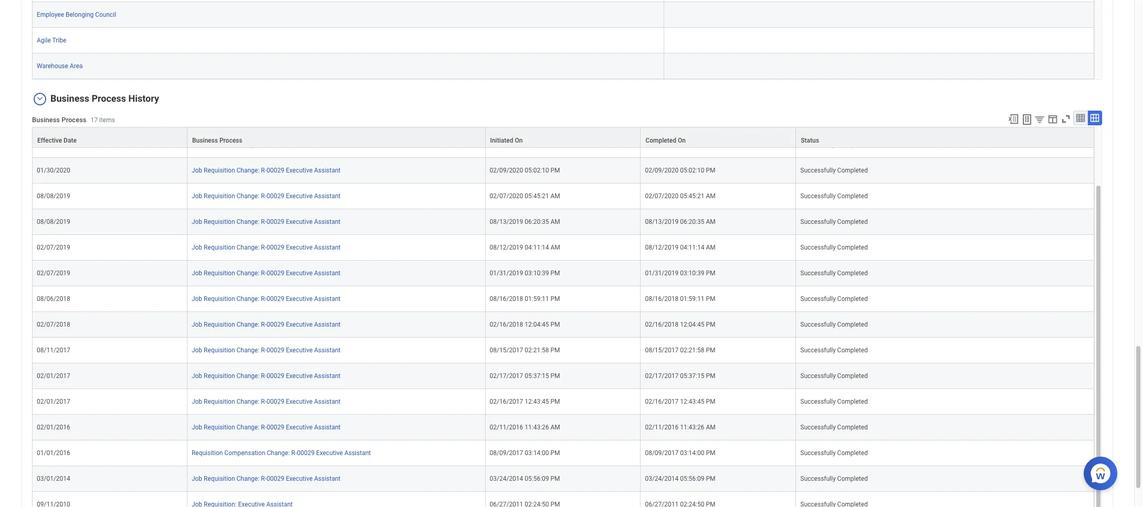 Task type: vqa. For each thing, say whether or not it's contained in the screenshot.
Process associated with 17
yes



Task type: describe. For each thing, give the bounding box(es) containing it.
requisition for 02/17/2017 05:37:15 pm
[[204, 373, 235, 380]]

2 01/31/2019 from the left
[[645, 270, 678, 277]]

02/07/2019 for 08/12/2019 04:11:14 am
[[37, 244, 70, 251]]

14 row from the top
[[32, 390, 1094, 415]]

1 08/09/2017 03:14:00 pm from the left
[[490, 450, 560, 457]]

2 08/13/2019 06:20:35 am from the left
[[645, 218, 716, 226]]

requisition for 07/27/2020 10:53:29 pm
[[204, 141, 235, 149]]

5 job requisition change: r-00029 executive assistant link from the top
[[192, 242, 341, 251]]

effective date button
[[33, 128, 187, 147]]

employee
[[37, 11, 64, 18]]

1 02/16/2018 from the left
[[490, 321, 523, 329]]

completed for 08/16/2018 01:59:11 pm
[[837, 296, 868, 303]]

1 08/15/2017 from the left
[[490, 347, 523, 354]]

1 02:21:58 from the left
[[525, 347, 549, 354]]

2 03/24/2014 05:56:09 pm from the left
[[645, 476, 715, 483]]

export to excel image
[[1008, 113, 1019, 125]]

job for 01/31/2019 03:10:39 pm
[[192, 270, 202, 277]]

r- for 02/11/2016
[[261, 424, 267, 432]]

1 10:53:29 from the left
[[525, 141, 549, 149]]

9 job requisition change: r-00029 executive assistant link from the top
[[192, 345, 341, 354]]

08/06/2018
[[37, 296, 70, 303]]

warehouse area link
[[37, 60, 83, 70]]

1 03/24/2014 05:56:09 pm from the left
[[490, 476, 560, 483]]

status button
[[796, 128, 1094, 147]]

1 07/27/2020 from the left
[[490, 141, 523, 149]]

process for history
[[92, 93, 126, 104]]

1 05:37:15 from the left
[[525, 373, 549, 380]]

2 05:45:21 from the left
[[680, 193, 704, 200]]

employee belonging council row
[[32, 2, 1094, 28]]

1 08/16/2018 01:59:11 pm from the left
[[490, 296, 560, 303]]

process inside popup button
[[219, 137, 242, 144]]

job requisition change: r-00029 executive assistant for 02/16/2017
[[192, 398, 341, 406]]

requisition for 02/09/2020 05:02:10 pm
[[204, 167, 235, 174]]

successfully completed for 02/09/2020 05:02:10 pm
[[800, 167, 868, 174]]

job requisition change: r-00029 executive assistant for 03/24/2014
[[192, 476, 341, 483]]

job requisition change: r-00029 executive assistant link for 02/09/2020
[[192, 165, 341, 174]]

job requisition change: r-00029 executive assistant for 02/16/2018
[[192, 321, 341, 329]]

1 11:43:26 from the left
[[525, 424, 549, 432]]

executive for 08/13/2019
[[286, 218, 313, 226]]

row containing 02/01/2016
[[32, 415, 1094, 441]]

assistant for 08/09/2017
[[344, 450, 371, 457]]

assistant for 02/09/2020
[[314, 167, 341, 174]]

1 04:11:14 from the left
[[525, 244, 549, 251]]

r- for 02/09/2020
[[261, 167, 267, 174]]

1 02/16/2018 12:04:45 pm from the left
[[490, 321, 560, 329]]

r- for 02/16/2018
[[261, 321, 267, 329]]

1 05:02:10 from the left
[[525, 167, 549, 174]]

successfully for 08/13/2019 06:20:35 am
[[800, 218, 836, 226]]

completed for 08/15/2017 02:21:58 pm
[[837, 347, 868, 354]]

5 job requisition change: r-00029 executive assistant from the top
[[192, 244, 341, 251]]

2 01/31/2019 03:10:39 pm from the left
[[645, 270, 715, 277]]

1 02/11/2016 11:43:26 am from the left
[[490, 424, 560, 432]]

expand table image
[[1089, 113, 1100, 123]]

warehouse
[[37, 62, 68, 70]]

business process
[[192, 137, 242, 144]]

02/01/2017 for 02/16/2017 12:43:45 pm
[[37, 398, 70, 406]]

01/30/2020
[[37, 167, 70, 174]]

2 06:20:35 from the left
[[680, 218, 704, 226]]

1 12:43:45 from the left
[[525, 398, 549, 406]]

1 01/31/2019 03:10:39 pm from the left
[[490, 270, 560, 277]]

job requisition change: r-00029 executive assistant for 01/31/2019
[[192, 270, 341, 277]]

1 01:59:11 from the left
[[525, 296, 549, 303]]

executive for 02/17/2017
[[286, 373, 313, 380]]

successfully completed for 02/17/2017 05:37:15 pm
[[800, 373, 868, 380]]

1 05:56:09 from the left
[[525, 476, 549, 483]]

1 08/13/2019 from the left
[[490, 218, 523, 226]]

2 03:14:00 from the left
[[680, 450, 704, 457]]

00029 for 03/24/2014 05:56:09 pm
[[267, 476, 284, 483]]

compensation
[[224, 450, 265, 457]]

00029 for 02/17/2017 05:37:15 pm
[[267, 373, 284, 380]]

assistant for 02/16/2017
[[314, 398, 341, 406]]

1 02/07/2020 from the left
[[490, 193, 523, 200]]

business process 17 items
[[32, 116, 115, 124]]

1 01/31/2019 from the left
[[490, 270, 523, 277]]

3 job requisition change: r-00029 executive assistant from the top
[[192, 193, 341, 200]]

agile tribe row
[[32, 28, 1094, 53]]

fullscreen image
[[1060, 113, 1072, 125]]

1 03/24/2014 from the left
[[490, 476, 523, 483]]

completed for 03/24/2014 05:56:09 pm
[[837, 476, 868, 483]]

9 row from the top
[[32, 261, 1094, 287]]

2 02/11/2016 from the left
[[645, 424, 678, 432]]

assistant for 07/27/2020
[[314, 141, 341, 149]]

7 row from the top
[[32, 209, 1094, 235]]

history
[[128, 93, 159, 104]]

2 02/09/2020 05:02:10 pm from the left
[[645, 167, 715, 174]]

change: for 02/17/2017 05:37:15 pm
[[237, 373, 259, 380]]

1 06:20:35 from the left
[[525, 218, 549, 226]]

completed for 02/09/2020 05:02:10 pm
[[837, 167, 868, 174]]

1 08/16/2018 from the left
[[490, 296, 523, 303]]

2 02/07/2020 from the left
[[645, 193, 678, 200]]

1 02/09/2020 05:02:10 pm from the left
[[490, 167, 560, 174]]

r- for 08/09/2017
[[291, 450, 297, 457]]

2 02/16/2017 from the left
[[645, 398, 678, 406]]

1 02/16/2017 from the left
[[490, 398, 523, 406]]

council
[[95, 11, 116, 18]]

completed for 02/17/2017 05:37:15 pm
[[837, 373, 868, 380]]

2 08/09/2017 from the left
[[645, 450, 678, 457]]

agile
[[37, 37, 51, 44]]

08/10/2020
[[37, 141, 70, 149]]

assistant for 03/24/2014
[[314, 476, 341, 483]]

2 02/09/2020 from the left
[[645, 167, 678, 174]]

2 05:56:09 from the left
[[680, 476, 704, 483]]

job requisition change: r-00029 executive assistant for 08/16/2018
[[192, 296, 341, 303]]

executive for 02/16/2017
[[286, 398, 313, 406]]

00029 for 02/11/2016 11:43:26 am
[[267, 424, 284, 432]]

1 08/12/2019 from the left
[[490, 244, 523, 251]]

2 12:04:45 from the left
[[680, 321, 704, 329]]

job requisition change: r-00029 executive assistant link for 08/16/2018
[[192, 293, 341, 303]]

2 08/15/2017 02:21:58 pm from the left
[[645, 347, 715, 354]]

toolbar inside business process history group
[[1003, 111, 1102, 127]]

02/07/2018
[[37, 321, 70, 329]]

job requisition change: r-00029 executive assistant link for 02/16/2017
[[192, 396, 341, 406]]

job for 02/17/2017 05:37:15 pm
[[192, 373, 202, 380]]

successfully for 02/09/2020 05:02:10 pm
[[800, 167, 836, 174]]

successfully for 02/16/2017 12:43:45 pm
[[800, 398, 836, 406]]

2 01:59:11 from the left
[[680, 296, 704, 303]]

00029 for 01/31/2019 03:10:39 pm
[[267, 270, 284, 277]]

initiated
[[490, 137, 513, 144]]

2 07/27/2020 10:53:29 pm from the left
[[645, 141, 715, 149]]

row containing 01/01/2016
[[32, 441, 1094, 467]]

1 02/17/2017 05:37:15 pm from the left
[[490, 373, 560, 380]]

02/01/2016
[[37, 424, 70, 432]]

2 08/09/2017 03:14:00 pm from the left
[[645, 450, 715, 457]]

assistant for 02/17/2017
[[314, 373, 341, 380]]

completed for 02/16/2017 12:43:45 pm
[[837, 398, 868, 406]]

2 03:10:39 from the left
[[680, 270, 704, 277]]

3 job requisition change: r-00029 executive assistant link from the top
[[192, 191, 341, 200]]

successfully for 07/27/2020 10:53:29 pm
[[800, 141, 836, 149]]

requisition compensation change: r-00029 executive assistant
[[192, 450, 371, 457]]

03/01/2014
[[37, 476, 70, 483]]

6 row from the top
[[32, 184, 1094, 209]]

assistant for 08/13/2019
[[314, 218, 341, 226]]

change: for 08/13/2019 06:20:35 am
[[237, 218, 259, 226]]

completed for 08/12/2019 04:11:14 am
[[837, 244, 868, 251]]

2 02/17/2017 from the left
[[645, 373, 678, 380]]

2 row from the top
[[32, 107, 1094, 132]]

1 08/12/2019 04:11:14 am from the left
[[490, 244, 560, 251]]

1 row from the top
[[32, 0, 1094, 2]]

2 10:53:29 from the left
[[680, 141, 704, 149]]

2 08/15/2017 from the left
[[645, 347, 678, 354]]

job for 07/27/2020 10:53:29 pm
[[192, 141, 202, 149]]

assistant for 08/16/2018
[[314, 296, 341, 303]]

completed for 02/11/2016 11:43:26 am
[[837, 424, 868, 432]]

completed for 02/16/2018 12:04:45 pm
[[837, 321, 868, 329]]

2 08/16/2018 from the left
[[645, 296, 678, 303]]

2 08/13/2019 from the left
[[645, 218, 678, 226]]

2 02/16/2017 12:43:45 pm from the left
[[645, 398, 715, 406]]

2 08/16/2018 01:59:11 pm from the left
[[645, 296, 715, 303]]

requisition for 01/31/2019 03:10:39 pm
[[204, 270, 235, 277]]

successfully for 02/07/2020 05:45:21 am
[[800, 193, 836, 200]]

effective date
[[37, 137, 77, 144]]

export to worksheets image
[[1021, 113, 1033, 126]]

select to filter grid data image
[[1034, 114, 1045, 125]]

1 03:10:39 from the left
[[525, 270, 549, 277]]

row containing 01/30/2020
[[32, 158, 1094, 184]]

warehouse area row
[[32, 53, 1094, 79]]

2 03/24/2014 from the left
[[645, 476, 678, 483]]

1 02/07/2020 05:45:21 am from the left
[[490, 193, 560, 200]]

job requisition change: r-00029 executive assistant for 07/27/2020
[[192, 141, 341, 149]]

8 row from the top
[[32, 235, 1094, 261]]

successfully completed for 08/15/2017 02:21:58 pm
[[800, 347, 868, 354]]

job for 02/11/2016 11:43:26 am
[[192, 424, 202, 432]]

r- for 08/13/2019
[[261, 218, 267, 226]]

executive for 08/09/2017
[[316, 450, 343, 457]]

change: for 02/11/2016 11:43:26 am
[[237, 424, 259, 432]]

00029 for 02/09/2020 05:02:10 pm
[[267, 167, 284, 174]]

2 08/12/2019 from the left
[[645, 244, 678, 251]]

1 02/09/2020 from the left
[[490, 167, 523, 174]]

1 08/13/2019 06:20:35 am from the left
[[490, 218, 560, 226]]

2 02/16/2018 from the left
[[645, 321, 678, 329]]

agile tribe
[[37, 37, 66, 44]]

1 05:45:21 from the left
[[525, 193, 549, 200]]

job for 02/09/2020 05:02:10 pm
[[192, 167, 202, 174]]

requisition for 02/16/2017 12:43:45 pm
[[204, 398, 235, 406]]

job for 08/13/2019 06:20:35 am
[[192, 218, 202, 226]]

2 11:43:26 from the left
[[680, 424, 704, 432]]

completed for 01/31/2019 03:10:39 pm
[[837, 270, 868, 277]]

1 02/16/2017 12:43:45 pm from the left
[[490, 398, 560, 406]]

successfully completed for 03/24/2014 05:56:09 pm
[[800, 476, 868, 483]]

1 03:14:00 from the left
[[525, 450, 549, 457]]

successfully completed for 02/16/2017 12:43:45 pm
[[800, 398, 868, 406]]

row containing effective date
[[32, 127, 1094, 148]]

2 02/07/2020 05:45:21 am from the left
[[645, 193, 716, 200]]

18 row from the top
[[32, 492, 1094, 508]]

requisition compensation change: r-00029 executive assistant link
[[192, 448, 371, 457]]

change: for 02/09/2020 05:02:10 pm
[[237, 167, 259, 174]]



Task type: locate. For each thing, give the bounding box(es) containing it.
click to view/edit grid preferences image
[[1047, 113, 1059, 125]]

1 02/11/2016 from the left
[[490, 424, 523, 432]]

0 horizontal spatial 02/07/2020
[[490, 193, 523, 200]]

02/07/2020 05:45:21 am
[[490, 193, 560, 200], [645, 193, 716, 200]]

08/09/2017
[[490, 450, 523, 457], [645, 450, 678, 457]]

02/16/2018 12:04:45 pm
[[490, 321, 560, 329], [645, 321, 715, 329]]

01/31/2019
[[490, 270, 523, 277], [645, 270, 678, 277]]

successfully for 03/24/2014 05:56:09 pm
[[800, 476, 836, 483]]

0 horizontal spatial 02/09/2020 05:02:10 pm
[[490, 167, 560, 174]]

2 horizontal spatial process
[[219, 137, 242, 144]]

10:53:29
[[525, 141, 549, 149], [680, 141, 704, 149]]

tribe
[[52, 37, 66, 44]]

job requisition change: r-00029 executive assistant link for 02/17/2017
[[192, 371, 341, 380]]

successfully completed
[[800, 141, 868, 149], [800, 167, 868, 174], [800, 193, 868, 200], [800, 218, 868, 226], [800, 244, 868, 251], [800, 270, 868, 277], [800, 296, 868, 303], [800, 321, 868, 329], [800, 347, 868, 354], [800, 373, 868, 380], [800, 398, 868, 406], [800, 424, 868, 432], [800, 450, 868, 457], [800, 476, 868, 483]]

2 02/11/2016 11:43:26 am from the left
[[645, 424, 716, 432]]

1 horizontal spatial 10:53:29
[[680, 141, 704, 149]]

process for 17
[[62, 116, 86, 124]]

process
[[92, 93, 126, 104], [62, 116, 86, 124], [219, 137, 242, 144]]

0 horizontal spatial 06:20:35
[[525, 218, 549, 226]]

02/09/2020 down initiated on
[[490, 167, 523, 174]]

03/24/2014
[[490, 476, 523, 483], [645, 476, 678, 483]]

3 job from the top
[[192, 193, 202, 200]]

0 vertical spatial process
[[92, 93, 126, 104]]

row containing 02/07/2018
[[32, 312, 1094, 338]]

02/11/2016
[[490, 424, 523, 432], [645, 424, 678, 432]]

00029 for 08/09/2017 03:14:00 pm
[[297, 450, 315, 457]]

1 horizontal spatial 01:59:11
[[680, 296, 704, 303]]

r- inside "requisition compensation change: r-00029 executive assistant" link
[[291, 450, 297, 457]]

successfully completed for 08/13/2019 06:20:35 am
[[800, 218, 868, 226]]

01/01/2016
[[37, 450, 70, 457]]

0 horizontal spatial 12:43:45
[[525, 398, 549, 406]]

business for business process history
[[50, 93, 89, 104]]

02/01/2017 down 08/11/2017
[[37, 373, 70, 380]]

business for business process 17 items
[[32, 116, 60, 124]]

successfully for 02/11/2016 11:43:26 am
[[800, 424, 836, 432]]

05:02:10
[[525, 167, 549, 174], [680, 167, 704, 174]]

0 horizontal spatial 08/13/2019 06:20:35 am
[[490, 218, 560, 226]]

1 vertical spatial process
[[62, 116, 86, 124]]

08/09/2017 03:14:00 pm
[[490, 450, 560, 457], [645, 450, 715, 457]]

business
[[50, 93, 89, 104], [32, 116, 60, 124], [192, 137, 218, 144]]

effective
[[37, 137, 62, 144]]

08/15/2017 02:21:58 pm
[[490, 347, 560, 354], [645, 347, 715, 354]]

1 job requisition change: r-00029 executive assistant from the top
[[192, 141, 341, 149]]

10 job from the top
[[192, 373, 202, 380]]

11 job requisition change: r-00029 executive assistant link from the top
[[192, 396, 341, 406]]

13 successfully from the top
[[800, 450, 836, 457]]

08/12/2019 04:11:14 am
[[490, 244, 560, 251], [645, 244, 716, 251]]

cell
[[32, 0, 664, 2], [664, 0, 1094, 2], [664, 2, 1094, 28], [664, 28, 1094, 53], [664, 53, 1094, 79], [32, 107, 187, 132], [187, 107, 485, 132], [485, 107, 641, 132], [641, 107, 796, 132], [796, 107, 1094, 132]]

1 horizontal spatial 02/11/2016 11:43:26 am
[[645, 424, 716, 432]]

05:02:10 down the initiated on "popup button"
[[525, 167, 549, 174]]

02/07/2019 for 01/31/2019 03:10:39 pm
[[37, 270, 70, 277]]

8 successfully from the top
[[800, 321, 836, 329]]

1 horizontal spatial 08/15/2017 02:21:58 pm
[[645, 347, 715, 354]]

business process history group
[[32, 60, 1102, 508]]

00029 for 07/27/2020 10:53:29 pm
[[267, 141, 284, 149]]

successfully completed for 08/12/2019 04:11:14 am
[[800, 244, 868, 251]]

0 horizontal spatial 01/31/2019 03:10:39 pm
[[490, 270, 560, 277]]

2 07/27/2020 from the left
[[645, 141, 678, 149]]

change:
[[237, 141, 259, 149], [237, 167, 259, 174], [237, 193, 259, 200], [237, 218, 259, 226], [237, 244, 259, 251], [237, 270, 259, 277], [237, 296, 259, 303], [237, 321, 259, 329], [237, 347, 259, 354], [237, 373, 259, 380], [237, 398, 259, 406], [237, 424, 259, 432], [267, 450, 290, 457], [237, 476, 259, 483]]

08/16/2018
[[490, 296, 523, 303], [645, 296, 678, 303]]

01:59:11
[[525, 296, 549, 303], [680, 296, 704, 303]]

0 horizontal spatial 08/12/2019 04:11:14 am
[[490, 244, 560, 251]]

4 job from the top
[[192, 218, 202, 226]]

0 horizontal spatial 02/16/2017
[[490, 398, 523, 406]]

0 vertical spatial 02/01/2017
[[37, 373, 70, 380]]

job requisition change: r-00029 executive assistant for 02/17/2017
[[192, 373, 341, 380]]

01/31/2019 03:10:39 pm
[[490, 270, 560, 277], [645, 270, 715, 277]]

initiated on button
[[485, 128, 640, 147]]

0 horizontal spatial 01/31/2019
[[490, 270, 523, 277]]

initiated on
[[490, 137, 523, 144]]

02/01/2017
[[37, 373, 70, 380], [37, 398, 70, 406]]

3 row from the top
[[32, 127, 1094, 148]]

1 08/09/2017 from the left
[[490, 450, 523, 457]]

r-
[[261, 141, 267, 149], [261, 167, 267, 174], [261, 193, 267, 200], [261, 218, 267, 226], [261, 244, 267, 251], [261, 270, 267, 277], [261, 296, 267, 303], [261, 321, 267, 329], [261, 347, 267, 354], [261, 373, 267, 380], [261, 398, 267, 406], [261, 424, 267, 432], [291, 450, 297, 457], [261, 476, 267, 483]]

7 job requisition change: r-00029 executive assistant link from the top
[[192, 293, 341, 303]]

4 row from the top
[[32, 132, 1094, 158]]

business inside popup button
[[192, 137, 218, 144]]

13 successfully completed from the top
[[800, 450, 868, 457]]

00029 for 02/16/2018 12:04:45 pm
[[267, 321, 284, 329]]

status
[[801, 137, 819, 144]]

2 vertical spatial process
[[219, 137, 242, 144]]

0 horizontal spatial 05:56:09
[[525, 476, 549, 483]]

change: for 02/16/2017 12:43:45 pm
[[237, 398, 259, 406]]

00029 for 02/16/2017 12:43:45 pm
[[267, 398, 284, 406]]

toolbar
[[1003, 111, 1102, 127]]

02/11/2016 11:43:26 am
[[490, 424, 560, 432], [645, 424, 716, 432]]

11 successfully from the top
[[800, 398, 836, 406]]

2 job requisition change: r-00029 executive assistant link from the top
[[192, 165, 341, 174]]

11 job from the top
[[192, 398, 202, 406]]

1 horizontal spatial 03:10:39
[[680, 270, 704, 277]]

1 vertical spatial 02/07/2019
[[37, 270, 70, 277]]

0 horizontal spatial 07/27/2020
[[490, 141, 523, 149]]

16 row from the top
[[32, 441, 1094, 467]]

change: for 03/24/2014 05:56:09 pm
[[237, 476, 259, 483]]

employee belonging council link
[[37, 9, 116, 18]]

1 horizontal spatial 08/13/2019
[[645, 218, 678, 226]]

job requisition change: r-00029 executive assistant link for 02/16/2018
[[192, 319, 341, 329]]

1 horizontal spatial 03:14:00
[[680, 450, 704, 457]]

successfully for 02/16/2018 12:04:45 pm
[[800, 321, 836, 329]]

successfully for 01/31/2019 03:10:39 pm
[[800, 270, 836, 277]]

chevron down image
[[34, 95, 46, 102]]

2 02/07/2019 from the top
[[37, 270, 70, 277]]

0 horizontal spatial 02/17/2017 05:37:15 pm
[[490, 373, 560, 380]]

r- for 02/17/2017
[[261, 373, 267, 380]]

02/01/2017 up the 02/01/2016
[[37, 398, 70, 406]]

1 horizontal spatial 02/16/2017 12:43:45 pm
[[645, 398, 715, 406]]

0 horizontal spatial 02/16/2018
[[490, 321, 523, 329]]

08/16/2018 01:59:11 pm
[[490, 296, 560, 303], [645, 296, 715, 303]]

2 05:37:15 from the left
[[680, 373, 704, 380]]

executive for 02/11/2016
[[286, 424, 313, 432]]

change: for 08/09/2017 03:14:00 pm
[[267, 450, 290, 457]]

successfully
[[800, 141, 836, 149], [800, 167, 836, 174], [800, 193, 836, 200], [800, 218, 836, 226], [800, 244, 836, 251], [800, 270, 836, 277], [800, 296, 836, 303], [800, 321, 836, 329], [800, 347, 836, 354], [800, 373, 836, 380], [800, 398, 836, 406], [800, 424, 836, 432], [800, 450, 836, 457], [800, 476, 836, 483]]

date
[[64, 137, 77, 144]]

05:02:10 down completed on
[[680, 167, 704, 174]]

0 horizontal spatial 08/15/2017 02:21:58 pm
[[490, 347, 560, 354]]

on
[[515, 137, 523, 144], [678, 137, 686, 144]]

agile tribe link
[[37, 34, 66, 44]]

0 horizontal spatial 08/15/2017
[[490, 347, 523, 354]]

area
[[70, 62, 83, 70]]

07/27/2020 10:53:29 pm
[[490, 141, 560, 149], [645, 141, 715, 149]]

1 horizontal spatial 11:43:26
[[680, 424, 704, 432]]

requisition for 02/16/2018 12:04:45 pm
[[204, 321, 235, 329]]

1 horizontal spatial 02:21:58
[[680, 347, 704, 354]]

1 horizontal spatial 08/12/2019 04:11:14 am
[[645, 244, 716, 251]]

06:20:35
[[525, 218, 549, 226], [680, 218, 704, 226]]

0 horizontal spatial 08/09/2017 03:14:00 pm
[[490, 450, 560, 457]]

02/07/2019
[[37, 244, 70, 251], [37, 270, 70, 277]]

job requisition change: r-00029 executive assistant for 02/11/2016
[[192, 424, 341, 432]]

1 horizontal spatial 03/24/2014 05:56:09 pm
[[645, 476, 715, 483]]

6 job requisition change: r-00029 executive assistant link from the top
[[192, 268, 341, 277]]

8 job requisition change: r-00029 executive assistant link from the top
[[192, 319, 341, 329]]

2 successfully completed from the top
[[800, 167, 868, 174]]

7 job from the top
[[192, 296, 202, 303]]

2 vertical spatial business
[[192, 137, 218, 144]]

1 horizontal spatial 02/16/2018
[[645, 321, 678, 329]]

08/08/2019 for 08/13/2019 06:20:35 am
[[37, 218, 70, 226]]

1 horizontal spatial process
[[92, 93, 126, 104]]

12:04:45
[[525, 321, 549, 329], [680, 321, 704, 329]]

requisition for 08/13/2019 06:20:35 am
[[204, 218, 235, 226]]

successfully completed for 08/16/2018 01:59:11 pm
[[800, 296, 868, 303]]

requisition for 08/16/2018 01:59:11 pm
[[204, 296, 235, 303]]

05:37:15
[[525, 373, 549, 380], [680, 373, 704, 380]]

9 job from the top
[[192, 347, 202, 354]]

0 horizontal spatial 02/16/2017 12:43:45 pm
[[490, 398, 560, 406]]

0 horizontal spatial 03/24/2014 05:56:09 pm
[[490, 476, 560, 483]]

6 job requisition change: r-00029 executive assistant from the top
[[192, 270, 341, 277]]

1 horizontal spatial 08/09/2017
[[645, 450, 678, 457]]

11 successfully completed from the top
[[800, 398, 868, 406]]

1 horizontal spatial 08/16/2018 01:59:11 pm
[[645, 296, 715, 303]]

1 job from the top
[[192, 141, 202, 149]]

00029
[[267, 141, 284, 149], [267, 167, 284, 174], [267, 193, 284, 200], [267, 218, 284, 226], [267, 244, 284, 251], [267, 270, 284, 277], [267, 296, 284, 303], [267, 321, 284, 329], [267, 347, 284, 354], [267, 373, 284, 380], [267, 398, 284, 406], [267, 424, 284, 432], [297, 450, 315, 457], [267, 476, 284, 483]]

change: for 01/31/2019 03:10:39 pm
[[237, 270, 259, 277]]

requisition for 03/24/2014 05:56:09 pm
[[204, 476, 235, 483]]

0 horizontal spatial 08/16/2018
[[490, 296, 523, 303]]

0 horizontal spatial 05:37:15
[[525, 373, 549, 380]]

completed for 08/09/2017 03:14:00 pm
[[837, 450, 868, 457]]

03:14:00
[[525, 450, 549, 457], [680, 450, 704, 457]]

change: for 08/16/2018 01:59:11 pm
[[237, 296, 259, 303]]

1 horizontal spatial 05:02:10
[[680, 167, 704, 174]]

10 job requisition change: r-00029 executive assistant link from the top
[[192, 371, 341, 380]]

12:43:45
[[525, 398, 549, 406], [680, 398, 704, 406]]

0 horizontal spatial 04:11:14
[[525, 244, 549, 251]]

08/15/2017
[[490, 347, 523, 354], [645, 347, 678, 354]]

0 vertical spatial business
[[50, 93, 89, 104]]

employee belonging council
[[37, 11, 116, 18]]

0 horizontal spatial 02:21:58
[[525, 347, 549, 354]]

am
[[551, 193, 560, 200], [706, 193, 716, 200], [551, 218, 560, 226], [706, 218, 716, 226], [551, 244, 560, 251], [706, 244, 716, 251], [551, 424, 560, 432], [706, 424, 716, 432]]

07/27/2020
[[490, 141, 523, 149], [645, 141, 678, 149]]

successfully completed for 07/27/2020 10:53:29 pm
[[800, 141, 868, 149]]

3 successfully from the top
[[800, 193, 836, 200]]

12 row from the top
[[32, 338, 1094, 364]]

02/09/2020 05:02:10 pm down completed on
[[645, 167, 715, 174]]

1 horizontal spatial 02/16/2017
[[645, 398, 678, 406]]

0 horizontal spatial process
[[62, 116, 86, 124]]

00029 for 08/13/2019 06:20:35 am
[[267, 218, 284, 226]]

r- for 03/24/2014
[[261, 476, 267, 483]]

13 row from the top
[[32, 364, 1094, 390]]

08/13/2019 06:20:35 am
[[490, 218, 560, 226], [645, 218, 716, 226]]

0 horizontal spatial 05:45:21
[[525, 193, 549, 200]]

02/01/2017 for 02/17/2017 05:37:15 pm
[[37, 373, 70, 380]]

0 horizontal spatial on
[[515, 137, 523, 144]]

job for 03/24/2014 05:56:09 pm
[[192, 476, 202, 483]]

02/17/2017
[[490, 373, 523, 380], [645, 373, 678, 380]]

warehouse area
[[37, 62, 83, 70]]

0 horizontal spatial 02/16/2018 12:04:45 pm
[[490, 321, 560, 329]]

successfully completed for 02/16/2018 12:04:45 pm
[[800, 321, 868, 329]]

1 horizontal spatial 08/12/2019
[[645, 244, 678, 251]]

3 successfully completed from the top
[[800, 193, 868, 200]]

2 08/12/2019 04:11:14 am from the left
[[645, 244, 716, 251]]

r- for 08/16/2018
[[261, 296, 267, 303]]

0 horizontal spatial 03/24/2014
[[490, 476, 523, 483]]

10 job requisition change: r-00029 executive assistant from the top
[[192, 373, 341, 380]]

successfully for 08/16/2018 01:59:11 pm
[[800, 296, 836, 303]]

job
[[192, 141, 202, 149], [192, 167, 202, 174], [192, 193, 202, 200], [192, 218, 202, 226], [192, 244, 202, 251], [192, 270, 202, 277], [192, 296, 202, 303], [192, 321, 202, 329], [192, 347, 202, 354], [192, 373, 202, 380], [192, 398, 202, 406], [192, 424, 202, 432], [192, 476, 202, 483]]

0 horizontal spatial 03:10:39
[[525, 270, 549, 277]]

completed inside the completed on popup button
[[646, 137, 676, 144]]

requisition
[[204, 141, 235, 149], [204, 167, 235, 174], [204, 193, 235, 200], [204, 218, 235, 226], [204, 244, 235, 251], [204, 270, 235, 277], [204, 296, 235, 303], [204, 321, 235, 329], [204, 347, 235, 354], [204, 373, 235, 380], [204, 398, 235, 406], [204, 424, 235, 432], [192, 450, 223, 457], [204, 476, 235, 483]]

1 horizontal spatial 03/24/2014
[[645, 476, 678, 483]]

1 horizontal spatial 02/07/2020 05:45:21 am
[[645, 193, 716, 200]]

1 on from the left
[[515, 137, 523, 144]]

successfully completed for 02/07/2020 05:45:21 am
[[800, 193, 868, 200]]

1 horizontal spatial 02/17/2017 05:37:15 pm
[[645, 373, 715, 380]]

assistant for 02/16/2018
[[314, 321, 341, 329]]

assistant for 02/11/2016
[[314, 424, 341, 432]]

1 horizontal spatial 02/16/2018 12:04:45 pm
[[645, 321, 715, 329]]

job requisition change: r-00029 executive assistant link for 07/27/2020
[[192, 139, 341, 149]]

05:45:21
[[525, 193, 549, 200], [680, 193, 704, 200]]

business process history button
[[50, 93, 159, 104]]

executive for 08/16/2018
[[286, 296, 313, 303]]

successfully completed for 01/31/2019 03:10:39 pm
[[800, 270, 868, 277]]

1 horizontal spatial 08/13/2019 06:20:35 am
[[645, 218, 716, 226]]

r- for 01/31/2019
[[261, 270, 267, 277]]

job requisition change: r-00029 executive assistant link
[[192, 139, 341, 149], [192, 165, 341, 174], [192, 191, 341, 200], [192, 216, 341, 226], [192, 242, 341, 251], [192, 268, 341, 277], [192, 293, 341, 303], [192, 319, 341, 329], [192, 345, 341, 354], [192, 371, 341, 380], [192, 396, 341, 406], [192, 422, 341, 432], [192, 474, 341, 483]]

12 job from the top
[[192, 424, 202, 432]]

5 row from the top
[[32, 158, 1094, 184]]

1 horizontal spatial 05:45:21
[[680, 193, 704, 200]]

business process history
[[50, 93, 159, 104]]

11:43:26
[[525, 424, 549, 432], [680, 424, 704, 432]]

completed on button
[[641, 128, 796, 147]]

job for 02/16/2018 12:04:45 pm
[[192, 321, 202, 329]]

05:56:09
[[525, 476, 549, 483], [680, 476, 704, 483]]

2 02/16/2018 12:04:45 pm from the left
[[645, 321, 715, 329]]

0 horizontal spatial 12:04:45
[[525, 321, 549, 329]]

17
[[91, 117, 98, 124]]

0 horizontal spatial 08/12/2019
[[490, 244, 523, 251]]

0 horizontal spatial 02/07/2020 05:45:21 am
[[490, 193, 560, 200]]

assistant
[[314, 141, 341, 149], [314, 167, 341, 174], [314, 193, 341, 200], [314, 218, 341, 226], [314, 244, 341, 251], [314, 270, 341, 277], [314, 296, 341, 303], [314, 321, 341, 329], [314, 347, 341, 354], [314, 373, 341, 380], [314, 398, 341, 406], [314, 424, 341, 432], [344, 450, 371, 457], [314, 476, 341, 483]]

1 horizontal spatial 02/09/2020 05:02:10 pm
[[645, 167, 715, 174]]

successfully for 08/15/2017 02:21:58 pm
[[800, 347, 836, 354]]

1 horizontal spatial 02/17/2017
[[645, 373, 678, 380]]

row containing 08/11/2017
[[32, 338, 1094, 364]]

1 horizontal spatial 12:43:45
[[680, 398, 704, 406]]

0 vertical spatial 08/08/2019
[[37, 193, 70, 200]]

02/16/2018
[[490, 321, 523, 329], [645, 321, 678, 329]]

12 successfully completed from the top
[[800, 424, 868, 432]]

0 horizontal spatial 11:43:26
[[525, 424, 549, 432]]

0 horizontal spatial 08/16/2018 01:59:11 pm
[[490, 296, 560, 303]]

completed on
[[646, 137, 686, 144]]

1 horizontal spatial 08/16/2018
[[645, 296, 678, 303]]

executive for 01/31/2019
[[286, 270, 313, 277]]

1 horizontal spatial 01/31/2019 03:10:39 pm
[[645, 270, 715, 277]]

0 horizontal spatial 02/11/2016
[[490, 424, 523, 432]]

on inside popup button
[[678, 137, 686, 144]]

business process button
[[187, 128, 485, 147]]

1 02/01/2017 from the top
[[37, 373, 70, 380]]

0 horizontal spatial 02/17/2017
[[490, 373, 523, 380]]

row containing 08/10/2020
[[32, 132, 1094, 158]]

0 horizontal spatial 07/27/2020 10:53:29 pm
[[490, 141, 560, 149]]

completed for 02/07/2020 05:45:21 am
[[837, 193, 868, 200]]

1 08/15/2017 02:21:58 pm from the left
[[490, 347, 560, 354]]

items
[[99, 117, 115, 124]]

4 successfully from the top
[[800, 218, 836, 226]]

02/09/2020 05:02:10 pm
[[490, 167, 560, 174], [645, 167, 715, 174]]

1 12:04:45 from the left
[[525, 321, 549, 329]]

6 job from the top
[[192, 270, 202, 277]]

15 row from the top
[[32, 415, 1094, 441]]

0 horizontal spatial 08/09/2017
[[490, 450, 523, 457]]

5 job from the top
[[192, 244, 202, 251]]

1 horizontal spatial 02/11/2016
[[645, 424, 678, 432]]

row containing 03/01/2014
[[32, 467, 1094, 492]]

0 vertical spatial 02/07/2019
[[37, 244, 70, 251]]

1 horizontal spatial on
[[678, 137, 686, 144]]

1 02/17/2017 from the left
[[490, 373, 523, 380]]

job requisition change: r-00029 executive assistant link for 02/11/2016
[[192, 422, 341, 432]]

10 successfully completed from the top
[[800, 373, 868, 380]]

1 horizontal spatial 06:20:35
[[680, 218, 704, 226]]

1 horizontal spatial 02/09/2020
[[645, 167, 678, 174]]

1 horizontal spatial 04:11:14
[[680, 244, 704, 251]]

1 horizontal spatial 07/27/2020 10:53:29 pm
[[645, 141, 715, 149]]

08/12/2019
[[490, 244, 523, 251], [645, 244, 678, 251]]

0 horizontal spatial 03:14:00
[[525, 450, 549, 457]]

03:10:39
[[525, 270, 549, 277], [680, 270, 704, 277]]

02:21:58
[[525, 347, 549, 354], [680, 347, 704, 354]]

08/11/2017
[[37, 347, 70, 354]]

2 05:02:10 from the left
[[680, 167, 704, 174]]

executive inside "requisition compensation change: r-00029 executive assistant" link
[[316, 450, 343, 457]]

row containing 08/06/2018
[[32, 287, 1094, 312]]

1 vertical spatial 02/01/2017
[[37, 398, 70, 406]]

03/24/2014 05:56:09 pm
[[490, 476, 560, 483], [645, 476, 715, 483]]

13 job requisition change: r-00029 executive assistant link from the top
[[192, 474, 341, 483]]

08/13/2019
[[490, 218, 523, 226], [645, 218, 678, 226]]

9 job requisition change: r-00029 executive assistant from the top
[[192, 347, 341, 354]]

02/07/2020
[[490, 193, 523, 200], [645, 193, 678, 200]]

0 horizontal spatial 05:02:10
[[525, 167, 549, 174]]

8 successfully completed from the top
[[800, 321, 868, 329]]

job for 02/16/2017 12:43:45 pm
[[192, 398, 202, 406]]

1 07/27/2020 10:53:29 pm from the left
[[490, 141, 560, 149]]

12 successfully from the top
[[800, 424, 836, 432]]

executive for 03/24/2014
[[286, 476, 313, 483]]

table image
[[1075, 113, 1086, 123]]

4 job requisition change: r-00029 executive assistant link from the top
[[192, 216, 341, 226]]

02/17/2017 05:37:15 pm
[[490, 373, 560, 380], [645, 373, 715, 380]]

2 02/17/2017 05:37:15 pm from the left
[[645, 373, 715, 380]]

executive for 07/27/2020
[[286, 141, 313, 149]]

08/08/2019
[[37, 193, 70, 200], [37, 218, 70, 226]]

00029 for 08/16/2018 01:59:11 pm
[[267, 296, 284, 303]]

on inside "popup button"
[[515, 137, 523, 144]]

02/16/2017 12:43:45 pm
[[490, 398, 560, 406], [645, 398, 715, 406]]

successfully completed for 08/09/2017 03:14:00 pm
[[800, 450, 868, 457]]

r- for 07/27/2020
[[261, 141, 267, 149]]

1 horizontal spatial 02/07/2020
[[645, 193, 678, 200]]

1 horizontal spatial 05:56:09
[[680, 476, 704, 483]]

business for business process
[[192, 137, 218, 144]]

r- for 02/16/2017
[[261, 398, 267, 406]]

executive
[[286, 141, 313, 149], [286, 167, 313, 174], [286, 193, 313, 200], [286, 218, 313, 226], [286, 244, 313, 251], [286, 270, 313, 277], [286, 296, 313, 303], [286, 321, 313, 329], [286, 347, 313, 354], [286, 373, 313, 380], [286, 398, 313, 406], [286, 424, 313, 432], [316, 450, 343, 457], [286, 476, 313, 483]]

job requisition change: r-00029 executive assistant for 08/13/2019
[[192, 218, 341, 226]]

1 horizontal spatial 12:04:45
[[680, 321, 704, 329]]

2 04:11:14 from the left
[[680, 244, 704, 251]]

completed for 07/27/2020 10:53:29 pm
[[837, 141, 868, 149]]

13 job from the top
[[192, 476, 202, 483]]

1 horizontal spatial 01/31/2019
[[645, 270, 678, 277]]

0 horizontal spatial 02/09/2020
[[490, 167, 523, 174]]

0 horizontal spatial 02/11/2016 11:43:26 am
[[490, 424, 560, 432]]

0 horizontal spatial 08/13/2019
[[490, 218, 523, 226]]

0 horizontal spatial 10:53:29
[[525, 141, 549, 149]]

14 successfully completed from the top
[[800, 476, 868, 483]]

0 horizontal spatial 01:59:11
[[525, 296, 549, 303]]

job requisition change: r-00029 executive assistant for 02/09/2020
[[192, 167, 341, 174]]

pm
[[551, 141, 560, 149], [706, 141, 715, 149], [551, 167, 560, 174], [706, 167, 715, 174], [551, 270, 560, 277], [706, 270, 715, 277], [551, 296, 560, 303], [706, 296, 715, 303], [551, 321, 560, 329], [706, 321, 715, 329], [551, 347, 560, 354], [706, 347, 715, 354], [551, 373, 560, 380], [706, 373, 715, 380], [551, 398, 560, 406], [706, 398, 715, 406], [551, 450, 560, 457], [706, 450, 715, 457], [551, 476, 560, 483], [706, 476, 715, 483]]

job requisition change: r-00029 executive assistant link for 08/13/2019
[[192, 216, 341, 226]]

executive for 02/09/2020
[[286, 167, 313, 174]]

1 horizontal spatial 08/09/2017 03:14:00 pm
[[645, 450, 715, 457]]

completed
[[646, 137, 676, 144], [837, 141, 868, 149], [837, 167, 868, 174], [837, 193, 868, 200], [837, 218, 868, 226], [837, 244, 868, 251], [837, 270, 868, 277], [837, 296, 868, 303], [837, 321, 868, 329], [837, 347, 868, 354], [837, 373, 868, 380], [837, 398, 868, 406], [837, 424, 868, 432], [837, 450, 868, 457], [837, 476, 868, 483]]

02/09/2020 05:02:10 pm down initiated on
[[490, 167, 560, 174]]

1 vertical spatial 08/08/2019
[[37, 218, 70, 226]]

successfully for 02/17/2017 05:37:15 pm
[[800, 373, 836, 380]]

1 horizontal spatial 08/15/2017
[[645, 347, 678, 354]]

2 02:21:58 from the left
[[680, 347, 704, 354]]

7 job requisition change: r-00029 executive assistant from the top
[[192, 296, 341, 303]]

1 vertical spatial business
[[32, 116, 60, 124]]

job requisition change: r-00029 executive assistant
[[192, 141, 341, 149], [192, 167, 341, 174], [192, 193, 341, 200], [192, 218, 341, 226], [192, 244, 341, 251], [192, 270, 341, 277], [192, 296, 341, 303], [192, 321, 341, 329], [192, 347, 341, 354], [192, 373, 341, 380], [192, 398, 341, 406], [192, 424, 341, 432], [192, 476, 341, 483]]

belonging
[[66, 11, 94, 18]]

02/09/2020 down completed on
[[645, 167, 678, 174]]

1 horizontal spatial 05:37:15
[[680, 373, 704, 380]]

requisition for 02/11/2016 11:43:26 am
[[204, 424, 235, 432]]

successfully for 08/09/2017 03:14:00 pm
[[800, 450, 836, 457]]

row
[[32, 0, 1094, 2], [32, 107, 1094, 132], [32, 127, 1094, 148], [32, 132, 1094, 158], [32, 158, 1094, 184], [32, 184, 1094, 209], [32, 209, 1094, 235], [32, 235, 1094, 261], [32, 261, 1094, 287], [32, 287, 1094, 312], [32, 312, 1094, 338], [32, 338, 1094, 364], [32, 364, 1094, 390], [32, 390, 1094, 415], [32, 415, 1094, 441], [32, 441, 1094, 467], [32, 467, 1094, 492], [32, 492, 1094, 508]]

8 job requisition change: r-00029 executive assistant from the top
[[192, 321, 341, 329]]



